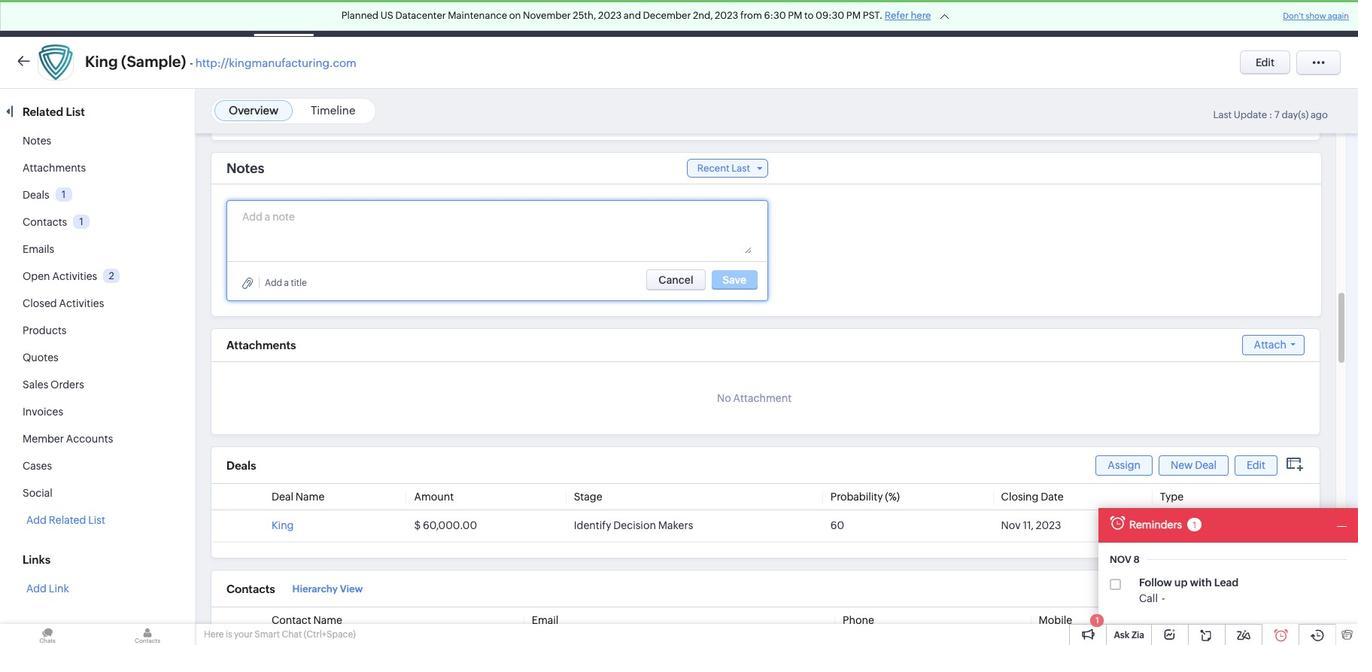 Task type: describe. For each thing, give the bounding box(es) containing it.
king for king (sample) - http://kingmanufacturing.com
[[85, 53, 118, 70]]

0 vertical spatial quotes
[[750, 12, 786, 24]]

:
[[1270, 109, 1273, 120]]

7
[[1275, 109, 1280, 120]]

reports
[[550, 12, 589, 24]]

activities for closed activities
[[59, 297, 104, 309]]

0 vertical spatial notes
[[23, 135, 51, 147]]

type
[[1160, 491, 1184, 503]]

deal name link
[[272, 491, 325, 503]]

social
[[23, 487, 52, 499]]

update
[[1234, 109, 1268, 120]]

2 vertical spatial deals
[[227, 459, 256, 472]]

invoices link
[[23, 406, 63, 418]]

1 up open activities
[[79, 216, 83, 227]]

crm
[[36, 11, 67, 26]]

invoices
[[23, 406, 63, 418]]

emails link
[[23, 243, 54, 255]]

0 vertical spatial deal
[[1195, 459, 1217, 471]]

december
[[643, 10, 691, 21]]

to
[[805, 10, 814, 21]]

king (sample) - http://kingmanufacturing.com
[[85, 53, 357, 70]]

1 horizontal spatial products link
[[670, 0, 738, 37]]

0 horizontal spatial accounts
[[66, 433, 113, 445]]

1 horizontal spatial accounts
[[260, 12, 307, 24]]

assign link
[[1096, 455, 1153, 475]]

projects
[[875, 12, 915, 24]]

25th,
[[573, 10, 596, 21]]

stage
[[574, 491, 603, 503]]

new business
[[1160, 519, 1228, 531]]

amount
[[414, 491, 454, 503]]

setup element
[[1252, 0, 1282, 37]]

0 vertical spatial products
[[682, 12, 726, 24]]

member accounts link
[[23, 433, 113, 445]]

don't
[[1283, 11, 1304, 20]]

- inside 'follow up with lead call -'
[[1162, 592, 1165, 604]]

0 vertical spatial related
[[23, 105, 63, 118]]

date
[[1041, 491, 1064, 503]]

profile image
[[1291, 6, 1315, 30]]

don't show again link
[[1283, 11, 1350, 20]]

ago
[[1311, 109, 1328, 120]]

1 vertical spatial deal
[[272, 491, 294, 503]]

(ctrl+space)
[[304, 629, 356, 640]]

1 pm from the left
[[788, 10, 803, 21]]

don't show again
[[1283, 11, 1350, 20]]

november
[[523, 10, 571, 21]]

mobile
[[1039, 614, 1073, 626]]

stage link
[[574, 491, 603, 503]]

title
[[291, 277, 307, 288]]

analytics link
[[601, 0, 670, 37]]

projects link
[[863, 0, 927, 37]]

ask
[[1114, 630, 1130, 641]]

1 vertical spatial deals
[[23, 189, 49, 201]]

1 horizontal spatial 2023
[[715, 10, 739, 21]]

profile element
[[1282, 0, 1324, 37]]

search element
[[1130, 0, 1161, 37]]

deal name
[[272, 491, 325, 503]]

enterprise-
[[1003, 7, 1053, 18]]

add related list
[[26, 514, 105, 526]]

business
[[1185, 519, 1228, 531]]

planned
[[341, 10, 379, 21]]

identify
[[574, 519, 612, 531]]

social link
[[23, 487, 52, 499]]

emails
[[23, 243, 54, 255]]

1 vertical spatial last
[[732, 163, 750, 174]]

closed activities
[[23, 297, 104, 309]]

1 vertical spatial contacts
[[23, 216, 67, 228]]

1 vertical spatial edit
[[1247, 459, 1266, 471]]

1 right mobile link
[[1096, 616, 1099, 625]]

activities for open activities
[[52, 270, 97, 282]]

add for add link
[[26, 583, 47, 595]]

chat
[[282, 629, 302, 640]]

closed activities link
[[23, 297, 104, 309]]

0 vertical spatial contacts
[[192, 12, 236, 24]]

a
[[284, 277, 289, 288]]

attachment
[[733, 392, 792, 404]]

add for add related list
[[26, 514, 47, 526]]

2 horizontal spatial 2023
[[1036, 519, 1062, 531]]

create menu image
[[1094, 0, 1130, 37]]

open
[[23, 270, 50, 282]]

(%)
[[885, 491, 900, 503]]

leads
[[139, 12, 168, 24]]

orders
[[51, 379, 84, 391]]

enterprise-trial upgrade
[[1003, 7, 1072, 29]]

here
[[204, 629, 224, 640]]

show
[[1306, 11, 1327, 20]]

nov for nov 8
[[1110, 554, 1132, 565]]

0 horizontal spatial list
[[66, 105, 85, 118]]

1 horizontal spatial attachments
[[227, 339, 296, 351]]

identify decision makers
[[574, 519, 693, 531]]

$ 60,000.00
[[414, 519, 477, 531]]

calls link
[[491, 0, 538, 37]]

fax link
[[1235, 614, 1252, 626]]

sales orders
[[23, 379, 84, 391]]

datacenter
[[395, 10, 446, 21]]

calls
[[503, 12, 526, 24]]

ask zia
[[1114, 630, 1145, 641]]

meetings link
[[421, 0, 491, 37]]

0 horizontal spatial products
[[23, 324, 67, 336]]

with
[[1190, 577, 1212, 589]]

add for add a title
[[265, 277, 282, 288]]

1 horizontal spatial deals link
[[319, 0, 370, 37]]

marketplace element
[[1221, 0, 1252, 37]]

closing date link
[[1001, 491, 1064, 503]]

king for king
[[272, 519, 294, 531]]

name for deal name
[[296, 491, 325, 503]]

up
[[1175, 577, 1188, 589]]

lead
[[1215, 577, 1239, 589]]

pst.
[[863, 10, 883, 21]]

1 down attachments "link"
[[62, 189, 66, 200]]

sales orders link
[[23, 379, 84, 391]]

nov for nov 11, 2023
[[1001, 519, 1021, 531]]

analytics
[[613, 12, 658, 24]]

add a title
[[265, 277, 307, 288]]

sales
[[23, 379, 48, 391]]

on
[[509, 10, 521, 21]]

0 horizontal spatial quotes link
[[23, 351, 58, 364]]

related list
[[23, 105, 87, 118]]



Task type: vqa. For each thing, say whether or not it's contained in the screenshot.
"Deals"
yes



Task type: locate. For each thing, give the bounding box(es) containing it.
0 horizontal spatial contacts link
[[23, 216, 67, 228]]

0 horizontal spatial pm
[[788, 10, 803, 21]]

name
[[296, 491, 325, 503], [313, 614, 342, 626]]

contacts up emails
[[23, 216, 67, 228]]

email
[[532, 614, 559, 626]]

attachments
[[23, 162, 86, 174], [227, 339, 296, 351]]

attachments down notes link
[[23, 162, 86, 174]]

meetings
[[433, 12, 478, 24]]

zia
[[1132, 630, 1145, 641]]

0 vertical spatial deals link
[[319, 0, 370, 37]]

new up 'type' in the right bottom of the page
[[1171, 459, 1193, 471]]

1 horizontal spatial quotes
[[750, 12, 786, 24]]

and
[[624, 10, 641, 21]]

0 vertical spatial last
[[1214, 109, 1232, 120]]

list
[[66, 105, 85, 118], [88, 514, 105, 526]]

0 horizontal spatial last
[[732, 163, 750, 174]]

1 vertical spatial list
[[88, 514, 105, 526]]

0 vertical spatial -
[[190, 56, 193, 69]]

contacts link up king (sample) - http://kingmanufacturing.com
[[180, 0, 248, 37]]

reports link
[[538, 0, 601, 37]]

0 horizontal spatial products link
[[23, 324, 67, 336]]

contacts image
[[100, 624, 195, 645]]

1 vertical spatial products link
[[23, 324, 67, 336]]

(sample)
[[121, 53, 186, 70]]

accounts up http://kingmanufacturing.com link
[[260, 12, 307, 24]]

new inside new deal link
[[1171, 459, 1193, 471]]

8
[[1134, 554, 1140, 565]]

phone
[[843, 614, 874, 626]]

0 vertical spatial king
[[85, 53, 118, 70]]

cases link
[[23, 460, 52, 472]]

contacts up your
[[227, 582, 275, 595]]

1 horizontal spatial notes
[[227, 160, 264, 176]]

Add a note text field
[[242, 208, 752, 254]]

1 vertical spatial add
[[26, 514, 47, 526]]

1 horizontal spatial deal
[[1195, 459, 1217, 471]]

new deal
[[1171, 459, 1217, 471]]

quotes up sales
[[23, 351, 58, 364]]

activities down open activities link
[[59, 297, 104, 309]]

deals link down attachments "link"
[[23, 189, 49, 201]]

attachments down add a title
[[227, 339, 296, 351]]

2 horizontal spatial deals
[[331, 12, 358, 24]]

6:30
[[764, 10, 786, 21]]

None button
[[647, 269, 706, 291]]

0 vertical spatial nov
[[1001, 519, 1021, 531]]

last right recent
[[732, 163, 750, 174]]

2 vertical spatial contacts
[[227, 582, 275, 595]]

upgrade
[[1016, 19, 1059, 29]]

timeline link
[[311, 104, 356, 117]]

0 vertical spatial activities
[[52, 270, 97, 282]]

2023 right 2nd,
[[715, 10, 739, 21]]

services
[[810, 12, 851, 24]]

1 vertical spatial king
[[272, 519, 294, 531]]

0 vertical spatial deals
[[331, 12, 358, 24]]

edit right new deal
[[1247, 459, 1266, 471]]

nov
[[1001, 519, 1021, 531], [1110, 554, 1132, 565]]

reminders
[[1130, 518, 1183, 530]]

notes link
[[23, 135, 51, 147]]

0 vertical spatial products link
[[670, 0, 738, 37]]

king down home link
[[85, 53, 118, 70]]

edit button
[[1240, 50, 1291, 75]]

1 right reminders
[[1193, 520, 1197, 530]]

add left link
[[26, 583, 47, 595]]

0 horizontal spatial -
[[190, 56, 193, 69]]

- inside king (sample) - http://kingmanufacturing.com
[[190, 56, 193, 69]]

attachments link
[[23, 162, 86, 174]]

mobile link
[[1039, 614, 1073, 626]]

king
[[85, 53, 118, 70], [272, 519, 294, 531]]

deals inside "link"
[[331, 12, 358, 24]]

amount link
[[414, 491, 454, 503]]

closing date
[[1001, 491, 1064, 503]]

1 vertical spatial name
[[313, 614, 342, 626]]

fax
[[1235, 614, 1252, 626]]

1 horizontal spatial contacts link
[[180, 0, 248, 37]]

- right (sample)
[[190, 56, 193, 69]]

here
[[911, 10, 931, 21]]

0 vertical spatial attachments
[[23, 162, 86, 174]]

deal up 'king' link
[[272, 491, 294, 503]]

0 horizontal spatial deal
[[272, 491, 294, 503]]

0 vertical spatial contacts link
[[180, 0, 248, 37]]

hierarchy
[[292, 583, 338, 595]]

contact name
[[272, 614, 342, 626]]

add down the social
[[26, 514, 47, 526]]

related
[[23, 105, 63, 118], [49, 514, 86, 526]]

1 horizontal spatial king
[[272, 519, 294, 531]]

products link down closed at the top of the page
[[23, 324, 67, 336]]

chats image
[[0, 624, 95, 645]]

notes down overview
[[227, 160, 264, 176]]

1 horizontal spatial -
[[1162, 592, 1165, 604]]

60,000.00
[[423, 519, 477, 531]]

overview link
[[229, 104, 279, 117]]

last update : 7 day(s) ago
[[1214, 109, 1328, 120]]

deal left edit link on the bottom of page
[[1195, 459, 1217, 471]]

quotes link left to
[[738, 0, 798, 37]]

decision
[[614, 519, 656, 531]]

1 vertical spatial products
[[23, 324, 67, 336]]

contact
[[272, 614, 311, 626]]

0 vertical spatial list
[[66, 105, 85, 118]]

contacts link up emails
[[23, 216, 67, 228]]

no attachment
[[717, 392, 792, 404]]

1 horizontal spatial pm
[[847, 10, 861, 21]]

deals link
[[319, 0, 370, 37], [23, 189, 49, 201]]

0 vertical spatial name
[[296, 491, 325, 503]]

accounts link
[[248, 0, 319, 37]]

edit inside button
[[1256, 56, 1275, 68]]

1 horizontal spatial quotes link
[[738, 0, 798, 37]]

0 vertical spatial edit
[[1256, 56, 1275, 68]]

0 horizontal spatial deals link
[[23, 189, 49, 201]]

edit down setup element
[[1256, 56, 1275, 68]]

home link
[[73, 0, 127, 37]]

probability (%) link
[[831, 491, 900, 503]]

edit
[[1256, 56, 1275, 68], [1247, 459, 1266, 471]]

last left update
[[1214, 109, 1232, 120]]

call
[[1140, 592, 1158, 604]]

1 horizontal spatial last
[[1214, 109, 1232, 120]]

quotes left to
[[750, 12, 786, 24]]

deals link left us
[[319, 0, 370, 37]]

0 horizontal spatial notes
[[23, 135, 51, 147]]

2023 right 11,
[[1036, 519, 1062, 531]]

signals element
[[1161, 0, 1190, 37]]

1 vertical spatial related
[[49, 514, 86, 526]]

refer
[[885, 10, 909, 21]]

0 horizontal spatial deals
[[23, 189, 49, 201]]

tasks link
[[370, 0, 421, 37]]

open activities
[[23, 270, 97, 282]]

related down the social
[[49, 514, 86, 526]]

1 horizontal spatial nov
[[1110, 554, 1132, 565]]

products left 'from' on the right of page
[[682, 12, 726, 24]]

recent
[[698, 163, 730, 174]]

$
[[414, 519, 421, 531]]

is
[[226, 629, 232, 640]]

1 vertical spatial nov
[[1110, 554, 1132, 565]]

pm left "pst."
[[847, 10, 861, 21]]

0 horizontal spatial king
[[85, 53, 118, 70]]

overview
[[229, 104, 279, 117]]

activities up closed activities
[[52, 270, 97, 282]]

1 vertical spatial accounts
[[66, 433, 113, 445]]

contacts up king (sample) - http://kingmanufacturing.com
[[192, 12, 236, 24]]

nov left "8"
[[1110, 554, 1132, 565]]

new for new deal
[[1171, 459, 1193, 471]]

1 vertical spatial new
[[1160, 519, 1183, 531]]

1 vertical spatial contacts link
[[23, 216, 67, 228]]

king down deal name link on the bottom of the page
[[272, 519, 294, 531]]

leads link
[[127, 0, 180, 37]]

accounts right member at bottom
[[66, 433, 113, 445]]

0 vertical spatial new
[[1171, 459, 1193, 471]]

quotes link up sales
[[23, 351, 58, 364]]

- right the "call" at the bottom right of page
[[1162, 592, 1165, 604]]

king link
[[272, 519, 294, 531]]

planned us datacenter maintenance on november 25th, 2023 and december 2nd, 2023 from 6:30 pm to 09:30 pm pst. refer here
[[341, 10, 931, 21]]

2
[[109, 270, 114, 281]]

0 vertical spatial quotes link
[[738, 0, 798, 37]]

member
[[23, 433, 64, 445]]

0 horizontal spatial quotes
[[23, 351, 58, 364]]

here is your smart chat (ctrl+space)
[[204, 629, 356, 640]]

2 pm from the left
[[847, 10, 861, 21]]

name for contact name
[[313, 614, 342, 626]]

products link
[[670, 0, 738, 37], [23, 324, 67, 336]]

2023 left "and"
[[598, 10, 622, 21]]

1 horizontal spatial list
[[88, 514, 105, 526]]

hierarchy view link
[[292, 579, 363, 598]]

2 vertical spatial add
[[26, 583, 47, 595]]

60
[[831, 519, 845, 531]]

timeline
[[311, 104, 356, 117]]

1 vertical spatial quotes link
[[23, 351, 58, 364]]

pm left to
[[788, 10, 803, 21]]

type link
[[1160, 491, 1184, 503]]

contacts link
[[180, 0, 248, 37], [23, 216, 67, 228]]

new down 'type' in the right bottom of the page
[[1160, 519, 1183, 531]]

0 vertical spatial accounts
[[260, 12, 307, 24]]

email link
[[532, 614, 559, 626]]

closing
[[1001, 491, 1039, 503]]

1 horizontal spatial deals
[[227, 459, 256, 472]]

attach link
[[1242, 335, 1305, 355]]

1 vertical spatial -
[[1162, 592, 1165, 604]]

nov 11, 2023
[[1001, 519, 1062, 531]]

your
[[234, 629, 253, 640]]

1 vertical spatial notes
[[227, 160, 264, 176]]

0 horizontal spatial nov
[[1001, 519, 1021, 531]]

crm link
[[12, 11, 67, 26]]

1 vertical spatial deals link
[[23, 189, 49, 201]]

1 vertical spatial quotes
[[23, 351, 58, 364]]

1 horizontal spatial products
[[682, 12, 726, 24]]

products down closed at the top of the page
[[23, 324, 67, 336]]

0 horizontal spatial attachments
[[23, 162, 86, 174]]

09:30
[[816, 10, 845, 21]]

smart
[[255, 629, 280, 640]]

1 vertical spatial attachments
[[227, 339, 296, 351]]

0 horizontal spatial 2023
[[598, 10, 622, 21]]

notes up attachments "link"
[[23, 135, 51, 147]]

day(s)
[[1282, 109, 1309, 120]]

http://kingmanufacturing.com link
[[195, 56, 357, 69]]

new for new business
[[1160, 519, 1183, 531]]

nov left 11,
[[1001, 519, 1021, 531]]

products link left 'from' on the right of page
[[670, 0, 738, 37]]

0 vertical spatial add
[[265, 277, 282, 288]]

related up notes link
[[23, 105, 63, 118]]

hierarchy view
[[292, 583, 363, 595]]

1 vertical spatial activities
[[59, 297, 104, 309]]

add link
[[26, 583, 69, 595]]

add left a
[[265, 277, 282, 288]]

maintenance
[[448, 10, 507, 21]]



